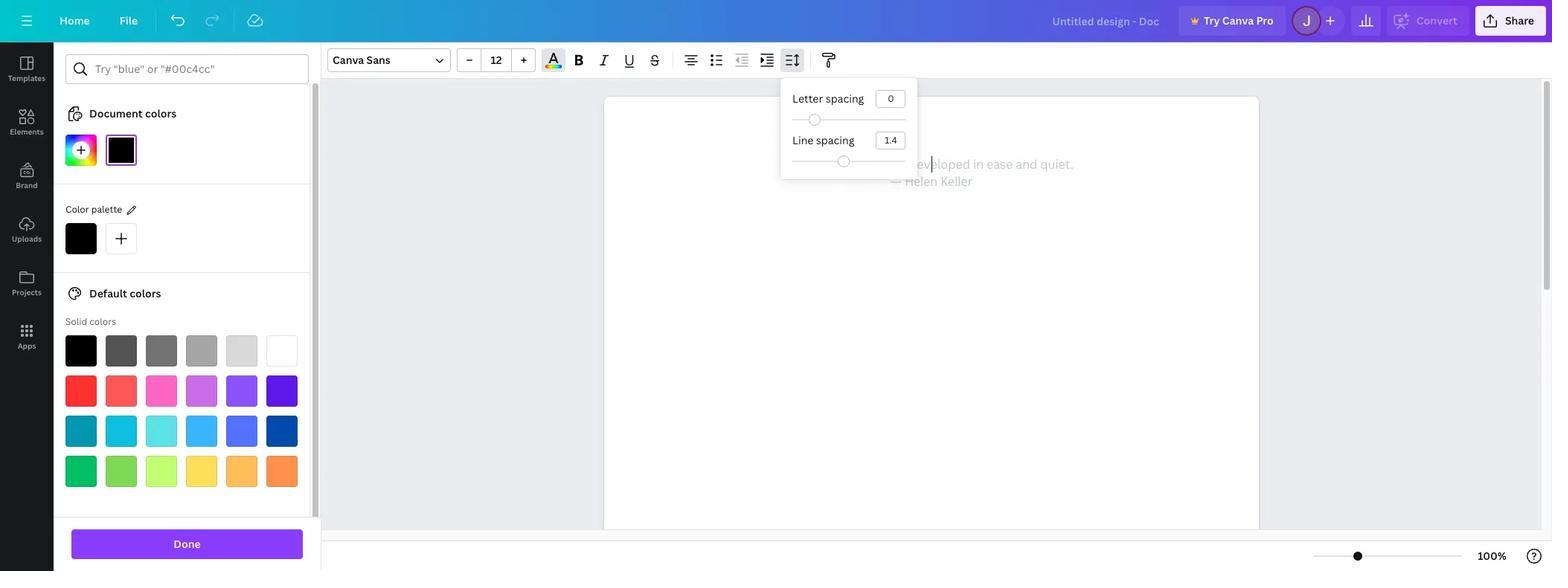 Task type: locate. For each thing, give the bounding box(es) containing it.
pink #ff66c4 image
[[146, 376, 177, 407], [146, 376, 177, 407]]

canva inside try canva pro button
[[1222, 13, 1254, 28]]

main menu bar
[[0, 0, 1552, 42]]

colors
[[145, 106, 177, 121], [130, 286, 161, 301], [89, 316, 116, 328]]

colors right document
[[145, 106, 177, 121]]

letter
[[792, 92, 823, 106]]

uploads
[[12, 234, 42, 244]]

canva left sans
[[333, 53, 364, 67]]

try canva pro
[[1204, 13, 1274, 28]]

turquoise blue #5ce1e6 image
[[146, 416, 177, 447]]

0 vertical spatial canva
[[1222, 13, 1254, 28]]

share button
[[1475, 6, 1546, 36]]

colors right the solid
[[89, 316, 116, 328]]

Line spacing text field
[[877, 132, 905, 149]]

#000000 image
[[106, 135, 137, 166], [106, 135, 137, 166], [65, 223, 97, 254], [65, 223, 97, 254]]

default colors
[[89, 286, 161, 301]]

color palette
[[65, 203, 122, 216]]

spacing right line
[[816, 133, 855, 147]]

canva sans
[[333, 53, 391, 67]]

100%
[[1478, 549, 1507, 563]]

group
[[457, 48, 536, 72]]

projects button
[[0, 257, 54, 310]]

home link
[[48, 6, 102, 36]]

violet #5e17eb image
[[266, 376, 298, 407]]

1 horizontal spatial canva
[[1222, 13, 1254, 28]]

light blue #38b6ff image
[[186, 416, 217, 447], [186, 416, 217, 447]]

yellow #ffde59 image
[[186, 456, 217, 487], [186, 456, 217, 487]]

white #ffffff image
[[266, 336, 298, 367]]

gray #a6a6a6 image
[[186, 336, 217, 367]]

purple #8c52ff image
[[226, 376, 257, 407], [226, 376, 257, 407]]

canva right try
[[1222, 13, 1254, 28]]

spacing
[[826, 92, 864, 106], [816, 133, 855, 147]]

aqua blue #0cc0df image
[[106, 416, 137, 447], [106, 416, 137, 447]]

canva sans button
[[327, 48, 451, 72]]

magenta #cb6ce6 image
[[186, 376, 217, 407], [186, 376, 217, 407]]

1 vertical spatial add a new color image
[[106, 223, 137, 254]]

bright red #ff3131 image
[[65, 376, 97, 407], [65, 376, 97, 407]]

1 vertical spatial colors
[[130, 286, 161, 301]]

color
[[65, 203, 89, 216]]

palette
[[91, 203, 122, 216]]

try
[[1204, 13, 1220, 28]]

elements button
[[0, 96, 54, 150]]

side panel tab list
[[0, 42, 54, 364]]

0 vertical spatial add a new color image
[[65, 135, 97, 166]]

gray #737373 image
[[146, 336, 177, 367], [146, 336, 177, 367]]

add a new color image down 'palette'
[[106, 223, 137, 254]]

convert button
[[1387, 6, 1470, 36]]

orange #ff914d image
[[266, 456, 298, 487], [266, 456, 298, 487]]

projects
[[12, 287, 42, 298]]

color range image
[[546, 65, 562, 68]]

add a new color image down document
[[65, 135, 97, 166]]

1 vertical spatial canva
[[333, 53, 364, 67]]

brand
[[16, 180, 38, 190]]

dark turquoise #0097b2 image
[[65, 416, 97, 447], [65, 416, 97, 447]]

colors for document colors
[[145, 106, 177, 121]]

gray #a6a6a6 image
[[186, 336, 217, 367]]

None text field
[[604, 97, 1259, 571]]

green #00bf63 image
[[65, 456, 97, 487], [65, 456, 97, 487]]

file button
[[108, 6, 150, 36]]

0 vertical spatial spacing
[[826, 92, 864, 106]]

grass green #7ed957 image
[[106, 456, 137, 487], [106, 456, 137, 487]]

1 horizontal spatial add a new color image
[[106, 223, 137, 254]]

done
[[174, 537, 201, 551]]

peach #ffbd59 image
[[226, 456, 257, 487], [226, 456, 257, 487]]

apps button
[[0, 310, 54, 364]]

2 vertical spatial colors
[[89, 316, 116, 328]]

0 horizontal spatial canva
[[333, 53, 364, 67]]

spacing right letter
[[826, 92, 864, 106]]

convert
[[1417, 13, 1458, 28]]

done button
[[71, 530, 303, 560]]

templates
[[8, 73, 45, 83]]

royal blue #5271ff image
[[226, 416, 257, 447]]

light gray #d9d9d9 image
[[226, 336, 257, 367]]

add a new color image
[[65, 135, 97, 166], [106, 223, 137, 254]]

black #000000 image
[[65, 336, 97, 367]]

1 vertical spatial spacing
[[816, 133, 855, 147]]

canva
[[1222, 13, 1254, 28], [333, 53, 364, 67]]

share
[[1505, 13, 1534, 28]]

brand button
[[0, 150, 54, 203]]

0 vertical spatial colors
[[145, 106, 177, 121]]

black #000000 image
[[65, 336, 97, 367]]

colors right "default"
[[130, 286, 161, 301]]

lime #c1ff72 image
[[146, 456, 177, 487], [146, 456, 177, 487]]

cobalt blue #004aad image
[[266, 416, 298, 447], [266, 416, 298, 447]]



Task type: describe. For each thing, give the bounding box(es) containing it.
pro
[[1256, 13, 1274, 28]]

Letter spacing text field
[[877, 91, 905, 107]]

add a new color image
[[65, 135, 97, 166]]

0 horizontal spatial add a new color image
[[65, 135, 97, 166]]

turquoise blue #5ce1e6 image
[[146, 416, 177, 447]]

coral red #ff5757 image
[[106, 376, 137, 407]]

elements
[[10, 126, 44, 137]]

file
[[120, 13, 138, 28]]

light gray #d9d9d9 image
[[226, 336, 257, 367]]

solid colors
[[65, 316, 116, 328]]

letter spacing
[[792, 92, 864, 106]]

colors for default colors
[[130, 286, 161, 301]]

document colors
[[89, 106, 177, 121]]

– – number field
[[486, 53, 507, 67]]

color range image
[[546, 65, 562, 68]]

dark gray #545454 image
[[106, 336, 137, 367]]

spacing for letter spacing
[[826, 92, 864, 106]]

document
[[89, 106, 143, 121]]

100% button
[[1468, 545, 1517, 569]]

coral red #ff5757 image
[[106, 376, 137, 407]]

violet #5e17eb image
[[266, 376, 298, 407]]

try canva pro button
[[1179, 6, 1286, 36]]

home
[[60, 13, 90, 28]]

uploads button
[[0, 203, 54, 257]]

colors for solid colors
[[89, 316, 116, 328]]

royal blue #5271ff image
[[226, 416, 257, 447]]

color palette button
[[65, 202, 122, 218]]

Try "blue" or "#00c4cc" search field
[[95, 55, 299, 83]]

apps
[[18, 341, 36, 351]]

dark gray #545454 image
[[106, 336, 137, 367]]

sans
[[367, 53, 391, 67]]

canva inside canva sans dropdown button
[[333, 53, 364, 67]]

white #ffffff image
[[266, 336, 298, 367]]

solid
[[65, 316, 87, 328]]

default
[[89, 286, 127, 301]]

Design title text field
[[1041, 6, 1173, 36]]

spacing for line spacing
[[816, 133, 855, 147]]

line
[[792, 133, 814, 147]]

line spacing
[[792, 133, 855, 147]]

templates button
[[0, 42, 54, 96]]



Task type: vqa. For each thing, say whether or not it's contained in the screenshot.
the Apps button
yes



